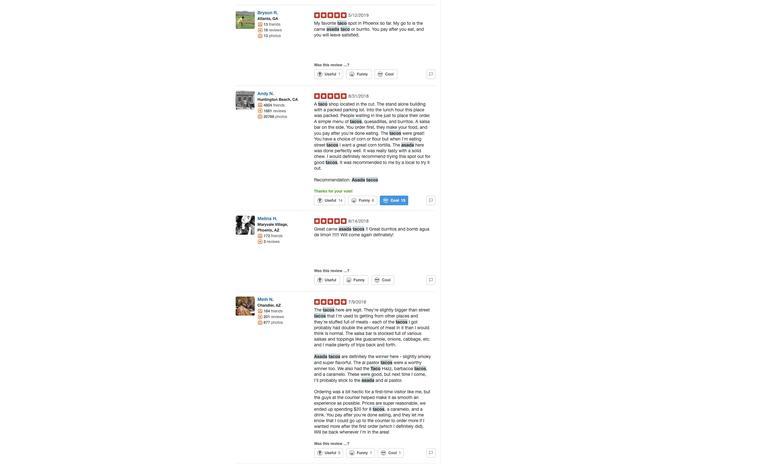 Task type: describe. For each thing, give the bounding box(es) containing it.
tacos down 'waiting'
[[350, 119, 362, 124]]

a inside "were great! you have a choice of corn or flour but when i'm eating street"
[[334, 137, 336, 142]]

or burrito. you pay after you eat, and you will leave satisfied.
[[314, 27, 424, 37]]

area!
[[380, 430, 389, 435]]

the inside are definitely the winner here - slightly smoky and super flavorful. the al pastor
[[354, 361, 361, 366]]

salsa inside i got probably had double the amount of meat in it than i would think is normal. the salsa bar is stocked full of various salsas and toppings like guacamole, onions, cabbage, etc. and i made plenty of trips back and forth.
[[354, 332, 365, 337]]

are inside the tacos here are legit. they're slightly bigger than street tacos
[[346, 308, 352, 313]]

tacos up come,
[[414, 366, 426, 372]]

shop located in the cut. the stand alone building with a packed parking lot. into the lunch hour this place was packed. people waiting in line just to place their order. a simple menu of
[[314, 102, 431, 124]]

if
[[420, 419, 422, 424]]

you inside or burrito. you pay after you eat, and you will leave satisfied.
[[372, 27, 379, 32]]

0 horizontal spatial place
[[397, 113, 408, 118]]

spot inside spot in phoenix so far. my go to is the carne
[[348, 21, 357, 26]]

the tacos here are legit. they're slightly bigger than street tacos
[[314, 308, 430, 319]]

i inside here was done perfectly well. it was really tasty with a solid chew. i would definitely recommend trying this spot out for good
[[327, 154, 328, 159]]

but inside , and a caramelo. these were good, but next time i come, i'll probably stick to the
[[384, 373, 391, 378]]

a down we
[[420, 407, 423, 413]]

go inside ', a caramelo, and a drink. you pay after you're done eating, and they let me know that i could go up to the counter to order more if i wanted more after the first order (which i definitely did). will be back whenever i'm in the area!'
[[350, 419, 355, 424]]

recommend
[[362, 154, 386, 159]]

a inside shop located in the cut. the stand alone building with a packed parking lot. into the lunch hour this place was packed. people waiting in line just to place their order. a simple menu of
[[324, 107, 326, 112]]

cool link for asada
[[372, 276, 394, 286]]

n. for minh n.
[[269, 297, 274, 303]]

were a worthy winner too. we also had the
[[314, 361, 422, 372]]

asada up leave
[[327, 26, 339, 32]]

plenty
[[338, 343, 350, 348]]

double
[[342, 326, 355, 331]]

asada up the !!!!!!
[[339, 227, 352, 232]]

0 horizontal spatial your
[[335, 189, 343, 194]]

hectic
[[352, 390, 364, 395]]

i inside tacos i want a great corn tortilla. the asada
[[340, 143, 341, 148]]

!! great burritos and bomb agua de limon !!!!!! will come again definately!
[[314, 227, 429, 238]]

3 reviews
[[264, 240, 280, 245]]

parking
[[343, 107, 358, 112]]

these
[[347, 373, 359, 378]]

bryson
[[258, 10, 272, 15]]

you're inside , quesadillas, and burritos. a salsa bar on the side. you order first, they make your food, and you pay after you're done eating. the
[[341, 131, 354, 136]]

to up first
[[362, 419, 366, 424]]

de
[[314, 233, 319, 238]]

after down "could"
[[341, 425, 350, 430]]

smooth
[[398, 396, 413, 401]]

tacos right 8
[[373, 407, 385, 413]]

of up meat
[[383, 320, 387, 325]]

friends for melina h.
[[271, 234, 283, 239]]

corn inside tacos i want a great corn tortilla. the asada
[[368, 143, 377, 148]]

to inside shop located in the cut. the stand alone building with a packed parking lot. into the lunch hour this place was packed. people waiting in line just to place their order. a simple menu of
[[392, 113, 396, 118]]

funny up 7/9/2018
[[354, 278, 365, 283]]

, for come,
[[426, 367, 427, 372]]

great inside "!! great burritos and bomb agua de limon !!!!!! will come again definately!"
[[369, 227, 380, 232]]

1 for cool
[[399, 452, 401, 456]]

was for asada
[[314, 63, 322, 67]]

ended
[[314, 407, 327, 413]]

1681 reviews
[[264, 109, 286, 113]]

a inside here was done perfectly well. it was really tasty with a solid chew. i would definitely recommend trying this spot out for good
[[408, 148, 411, 153]]

here inside are definitely the winner here - slightly smoky and super flavorful. the al pastor
[[390, 355, 399, 360]]

try
[[421, 160, 426, 165]]

was inside ordering was a bit hectic for a first-time visitor like me, but the guys at the counter helped make it as smooth an experience as possible. prices are super reasonable, we ended up spending $20 for 8
[[333, 390, 341, 395]]

13 for 13 photos
[[264, 33, 268, 38]]

of up cabbage,
[[402, 332, 406, 337]]

funny right 5
[[357, 451, 368, 456]]

choice
[[337, 137, 350, 142]]

slightly for definitely
[[403, 355, 417, 360]]

was up chew.
[[314, 148, 322, 153]]

satisfied.
[[342, 32, 360, 37]]

melina h. image
[[236, 216, 255, 235]]

useful for andy n.
[[325, 198, 336, 203]]

a inside , quesadillas, and burritos. a salsa bar on the side. you order first, they make your food, and you pay after you're done eating. the
[[416, 119, 418, 124]]

melina h. link
[[258, 216, 277, 222]]

2 …? from the top
[[344, 269, 349, 274]]

friends for minh n.
[[271, 310, 283, 314]]

1 for useful
[[338, 72, 340, 77]]

and down guacamole,
[[377, 343, 385, 348]]

burrito.
[[357, 27, 371, 32]]

useful inside 'link'
[[325, 278, 336, 283]]

getting
[[360, 314, 373, 319]]

back inside ', a caramelo, and a drink. you pay after you're done eating, and they let me know that i could go up to the counter to order more if i wanted more after the first order (which i definitely did). will be back whenever i'm in the area!'
[[329, 430, 338, 435]]

limon
[[320, 233, 331, 238]]

…? for asada
[[344, 63, 349, 67]]

be
[[322, 430, 328, 435]]

the inside , quesadillas, and burritos. a salsa bar on the side. you order first, they make your food, and you pay after you're done eating. the
[[328, 125, 334, 130]]

the right at
[[337, 396, 344, 401]]

done inside here was done perfectly well. it was really tasty with a solid chew. i would definitely recommend trying this spot out for good
[[323, 148, 333, 153]]

stick
[[338, 379, 348, 384]]

tacos up stuffed
[[323, 308, 335, 313]]

the inside the tacos here are legit. they're slightly bigger than street tacos
[[314, 308, 322, 313]]

legit.
[[353, 308, 363, 313]]

your inside , quesadillas, and burritos. a salsa bar on the side. you order first, they make your food, and you pay after you're done eating. the
[[398, 125, 407, 130]]

minh n. chandler, az
[[258, 297, 281, 308]]

but inside "were great! you have a choice of corn or flour but when i'm eating street"
[[382, 137, 389, 142]]

bomb
[[407, 227, 418, 232]]

tacos right the good
[[326, 160, 337, 165]]

and up great!
[[420, 125, 427, 130]]

side.
[[336, 125, 345, 130]]

0 vertical spatial you
[[399, 27, 407, 32]]

that inside that i'm used to getting from other places and they're stuffed full of meats - each of the
[[327, 314, 335, 319]]

flavorful.
[[335, 361, 352, 366]]

1 horizontal spatial place
[[414, 107, 424, 112]]

well.
[[353, 148, 362, 153]]

and down just
[[389, 119, 397, 124]]

cool 1
[[389, 451, 401, 456]]

after down spending
[[344, 413, 353, 418]]

atlanta,
[[258, 16, 272, 21]]

i down salsas
[[323, 343, 324, 348]]

stuffed
[[329, 320, 343, 325]]

and inside asada and al pastor.
[[376, 379, 383, 384]]

of up the stocked
[[380, 326, 384, 331]]

, a caramelo, and a drink. you pay after you're done eating, and they let me know that i could go up to the counter to order more if i wanted more after the first order (which i definitely did). will be back whenever i'm in the area!
[[314, 407, 424, 435]]

come
[[349, 233, 360, 238]]

and up made
[[328, 337, 335, 342]]

184 friends
[[264, 309, 283, 314]]

tacos down places
[[396, 320, 408, 325]]

they for and
[[402, 413, 411, 418]]

tacos up "come"
[[353, 227, 365, 232]]

like inside ordering was a bit hectic for a first-time visitor like me, but the guys at the counter helped make it as smooth an experience as possible. prices are super reasonable, we ended up spending $20 for 8
[[407, 390, 414, 395]]

1 vertical spatial more
[[330, 425, 340, 430]]

the inside i got probably had double the amount of meat in it than i would think is normal. the salsa bar is stocked full of various salsas and toppings like guacamole, onions, cabbage, etc. and i made plenty of trips back and forth.
[[346, 332, 353, 337]]

was for tacos
[[314, 442, 322, 447]]

friends for bryson r.
[[269, 22, 281, 27]]

counter inside ordering was a bit hectic for a first-time visitor like me, but the guys at the counter helped make it as smooth an experience as possible. prices are super reasonable, we ended up spending $20 for 8
[[345, 396, 360, 401]]

i'm inside "were great! you have a choice of corn or flour but when i'm eating street"
[[402, 137, 408, 142]]

r.
[[274, 10, 278, 15]]

, for eating,
[[385, 407, 386, 413]]

the inside spot in phoenix so far. my go to is the carne
[[417, 21, 423, 26]]

guys
[[322, 396, 331, 401]]

let
[[412, 413, 417, 418]]

will
[[323, 32, 329, 37]]

this inside here was done perfectly well. it was really tasty with a solid chew. i would definitely recommend trying this spot out for good
[[399, 154, 406, 159]]

, quesadillas, and burritos. a salsa bar on the side. you order first, they make your food, and you pay after you're done eating. the
[[314, 119, 430, 136]]

me inside ". it was recommended to me by a local to try it out."
[[388, 160, 394, 165]]

definitely inside ', a caramelo, and a drink. you pay after you're done eating, and they let me know that i could go up to the counter to order more if i wanted more after the first order (which i definitely did). will be back whenever i'm in the area!'
[[396, 425, 414, 430]]

great inside great carne asada tacos
[[314, 227, 325, 232]]

the inside i got probably had double the amount of meat in it than i would think is normal. the salsa bar is stocked full of various salsas and toppings like guacamole, onions, cabbage, etc. and i made plenty of trips back and forth.
[[357, 326, 363, 331]]

onions,
[[388, 337, 402, 342]]

taco hazz, barbacoa tacos
[[371, 366, 426, 372]]

18 reviews
[[264, 28, 282, 32]]

shop
[[329, 102, 339, 107]]

got
[[411, 320, 418, 325]]

i inside , and a caramelo. these were good, but next time i come, i'll probably stick to the
[[412, 373, 413, 378]]

waiting
[[356, 113, 370, 118]]

than inside i got probably had double the amount of meat in it than i would think is normal. the salsa bar is stocked full of various salsas and toppings like guacamole, onions, cabbage, etc. and i made plenty of trips back and forth.
[[405, 326, 414, 331]]

each
[[372, 320, 382, 325]]

salsas
[[314, 337, 327, 342]]

here inside the tacos here are legit. they're slightly bigger than street tacos
[[336, 308, 344, 313]]

the down 8
[[368, 419, 374, 424]]

would inside i got probably had double the amount of meat in it than i would think is normal. the salsa bar is stocked full of various salsas and toppings like guacamole, onions, cabbage, etc. and i made plenty of trips back and forth.
[[417, 326, 429, 331]]

here was done perfectly well. it was really tasty with a solid chew. i would definitely recommend trying this spot out for good
[[314, 143, 431, 165]]

i down got
[[415, 326, 416, 331]]

by
[[396, 160, 401, 165]]

winner for too.
[[314, 367, 327, 372]]

super inside ordering was a bit hectic for a first-time visitor like me, but the guys at the counter helped make it as smooth an experience as possible. prices are super reasonable, we ended up spending $20 for 8
[[383, 401, 394, 406]]

tacos up they're
[[314, 314, 326, 319]]

agua
[[420, 227, 429, 232]]

trying
[[387, 154, 398, 159]]

were great! you have a choice of corn or flour but when i'm eating street
[[314, 131, 425, 148]]

useful 5
[[325, 451, 340, 456]]

building
[[410, 102, 426, 107]]

wanted
[[314, 425, 329, 430]]

- inside are definitely the winner here - slightly smoky and super flavorful. the al pastor
[[400, 355, 402, 360]]

chew.
[[314, 154, 326, 159]]

a up the eating,
[[387, 407, 390, 413]]

go inside spot in phoenix so far. my go to is the carne
[[401, 21, 406, 26]]

i right "if"
[[423, 419, 424, 424]]

1 vertical spatial order
[[397, 419, 407, 424]]

could
[[337, 419, 348, 424]]

of inside "were great! you have a choice of corn or flour but when i'm eating street"
[[352, 137, 355, 142]]

in inside i got probably had double the amount of meat in it than i would think is normal. the salsa bar is stocked full of various salsas and toppings like guacamole, onions, cabbage, etc. and i made plenty of trips back and forth.
[[397, 326, 400, 331]]

into
[[367, 107, 374, 112]]

the inside , quesadillas, and burritos. a salsa bar on the side. you order first, they make your food, and you pay after you're done eating. the
[[381, 131, 388, 136]]

a inside a taco
[[314, 102, 317, 107]]

done inside ', a caramelo, and a drink. you pay after you're done eating, and they let me know that i could go up to the counter to order more if i wanted more after the first order (which i definitely did). will be back whenever i'm in the area!'
[[367, 413, 377, 418]]

huntington
[[258, 97, 278, 102]]

the up the line
[[376, 107, 382, 112]]

funny link for asada
[[343, 276, 369, 286]]

i right (which
[[394, 425, 395, 430]]

of up double
[[351, 320, 355, 325]]

food,
[[408, 125, 419, 130]]

corn inside "were great! you have a choice of corn or flour but when i'm eating street"
[[357, 137, 366, 142]]

so
[[380, 21, 385, 26]]

was down tacos i want a great corn tortilla. the asada
[[367, 148, 375, 153]]

possible.
[[343, 401, 361, 406]]

this for asada
[[323, 269, 330, 274]]

i got probably had double the amount of meat in it than i would think is normal. the salsa bar is stocked full of various salsas and toppings like guacamole, onions, cabbage, etc. and i made plenty of trips back and forth.
[[314, 320, 431, 348]]

or inside "were great! you have a choice of corn or flour but when i'm eating street"
[[367, 137, 371, 142]]

in inside spot in phoenix so far. my go to is the carne
[[358, 21, 362, 26]]

tacos up flavorful.
[[329, 354, 340, 360]]

had inside were a worthy winner too. we also had the
[[354, 367, 362, 372]]

0 horizontal spatial as
[[337, 401, 342, 406]]

asada down good,
[[362, 378, 374, 384]]

and down caramelo,
[[393, 413, 401, 418]]

order.
[[419, 113, 431, 118]]

will inside ', a caramelo, and a drink. you pay after you're done eating, and they let me know that i could go up to the counter to order more if i wanted more after the first order (which i definitely did). will be back whenever i'm in the area!'
[[314, 430, 321, 435]]

were for a
[[394, 361, 403, 366]]

was inside shop located in the cut. the stand alone building with a packed parking lot. into the lunch hour this place was packed. people waiting in line just to place their order. a simple menu of
[[314, 113, 322, 118]]

for left 8
[[363, 407, 368, 413]]

funny 1
[[357, 451, 372, 456]]

and inside or burrito. you pay after you eat, and you will leave satisfied.
[[417, 27, 424, 32]]

tacos up hazz,
[[381, 360, 393, 366]]

in up lot. at the top left of page
[[356, 102, 359, 107]]

was this review …? for tacos
[[314, 442, 349, 447]]

0 vertical spatial more
[[408, 419, 419, 424]]

was inside ". it was recommended to me by a local to try it out."
[[344, 160, 352, 165]]

, for order
[[362, 119, 363, 124]]

winner for here
[[376, 355, 389, 360]]

to left try
[[416, 160, 420, 165]]

street inside the tacos here are legit. they're slightly bigger than street tacos
[[419, 308, 430, 313]]

i'm inside that i'm used to getting from other places and they're stuffed full of meats - each of the
[[336, 314, 342, 319]]

taco for asada taco
[[341, 26, 350, 32]]

order inside , quesadillas, and burritos. a salsa bar on the side. you order first, they make your food, and you pay after you're done eating. the
[[355, 125, 366, 130]]

to down trying
[[383, 160, 387, 165]]

drink.
[[314, 413, 325, 418]]

the up lot. at the top left of page
[[361, 102, 367, 107]]

for up useful 14
[[329, 189, 334, 194]]

it inside i got probably had double the amount of meat in it than i would think is normal. the salsa bar is stocked full of various salsas and toppings like guacamole, onions, cabbage, etc. and i made plenty of trips back and forth.
[[401, 326, 404, 331]]

first-
[[375, 390, 384, 395]]

it inside ". it was recommended to me by a local to try it out."
[[427, 160, 430, 165]]

useful for minh n.
[[325, 451, 336, 456]]

funny 6
[[359, 198, 374, 203]]

the down ordering
[[314, 396, 320, 401]]

carne inside spot in phoenix so far. my go to is the carne
[[314, 27, 325, 32]]

pay inside or burrito. you pay after you eat, and you will leave satisfied.
[[381, 27, 388, 32]]

of left trips
[[351, 343, 355, 348]]

useful 1
[[325, 72, 340, 77]]

you inside , quesadillas, and burritos. a salsa bar on the side. you order first, they make your food, and you pay after you're done eating. the
[[346, 125, 354, 130]]

first
[[359, 425, 367, 430]]

line
[[376, 113, 383, 118]]

minh
[[258, 297, 268, 303]]

!!!!!!
[[332, 233, 339, 238]]

also
[[345, 367, 353, 372]]

. it was recommended to me by a local to try it out.
[[314, 160, 430, 171]]

tacos down have
[[327, 142, 338, 148]]

tasty
[[388, 148, 398, 153]]

an
[[414, 396, 419, 401]]

pay inside ', a caramelo, and a drink. you pay after you're done eating, and they let me know that i could go up to the counter to order more if i wanted more after the first order (which i definitely did). will be back whenever i'm in the area!'
[[335, 413, 342, 418]]

tacos down ". it was recommended to me by a local to try it out."
[[366, 177, 378, 183]]

the up the whenever
[[352, 425, 358, 430]]

are definitely the winner here - slightly smoky and super flavorful. the al pastor
[[314, 355, 431, 366]]

1 horizontal spatial is
[[373, 332, 377, 337]]

eating.
[[366, 131, 380, 136]]

201 reviews
[[264, 315, 284, 320]]

and inside are definitely the winner here - slightly smoky and super flavorful. the al pastor
[[314, 361, 322, 366]]

the inside were a worthy winner too. we also had the
[[363, 367, 369, 372]]

cabbage,
[[403, 337, 422, 342]]

good
[[314, 160, 324, 165]]

photos for bryson r.
[[269, 34, 281, 38]]

it inside ". it was recommended to me by a local to try it out."
[[340, 160, 343, 165]]

172
[[264, 234, 270, 239]]

to inside that i'm used to getting from other places and they're stuffed full of meats - each of the
[[354, 314, 358, 319]]

village,
[[275, 223, 288, 227]]

this for tacos
[[323, 442, 330, 447]]

0 vertical spatial taco
[[337, 20, 347, 26]]

andy n. image
[[236, 91, 255, 110]]

useful for bryson r.
[[325, 72, 336, 77]]

recommendation:
[[314, 177, 351, 183]]

will inside "!! great burritos and bomb agua de limon !!!!!! will come again definately!"
[[341, 233, 348, 238]]

my favorite taco
[[314, 20, 347, 26]]

funny link for taco
[[346, 70, 372, 79]]



Task type: vqa. For each thing, say whether or not it's contained in the screenshot.
2023
no



Task type: locate. For each thing, give the bounding box(es) containing it.
pay inside , quesadillas, and burritos. a salsa bar on the side. you order first, they make your food, and you pay after you're done eating. the
[[323, 131, 330, 136]]

make inside ordering was a bit hectic for a first-time visitor like me, but the guys at the counter helped make it as smooth an experience as possible. prices are super reasonable, we ended up spending $20 for 8
[[376, 396, 387, 401]]

would inside here was done perfectly well. it was really tasty with a solid chew. i would definitely recommend trying this spot out for good
[[329, 154, 341, 159]]

were inside , and a caramelo. these were good, but next time i come, i'll probably stick to the
[[361, 373, 370, 378]]

bit
[[346, 390, 351, 395]]

al inside are definitely the winner here - slightly smoky and super flavorful. the al pastor
[[362, 361, 366, 366]]

like
[[355, 337, 362, 342], [407, 390, 414, 395]]

tortilla.
[[378, 143, 392, 148]]

this for taco
[[323, 63, 330, 67]]

that i'm used to getting from other places and they're stuffed full of meats - each of the
[[314, 314, 418, 325]]

minh n. image
[[236, 297, 255, 316]]

done up great
[[355, 131, 365, 136]]

in left area!
[[368, 430, 371, 435]]

reviews for minh n.
[[271, 315, 284, 320]]

i left come,
[[412, 373, 413, 378]]

5.0 star rating image for bryson r.
[[314, 12, 347, 18]]

reviews for melina h.
[[267, 240, 280, 245]]

0 horizontal spatial here
[[336, 308, 344, 313]]

a up barbacoa
[[405, 361, 407, 366]]

2 13 from the top
[[264, 33, 268, 38]]

photos
[[269, 34, 281, 38], [275, 115, 287, 119], [271, 321, 283, 326]]

the down these
[[354, 379, 360, 384]]

super
[[323, 361, 334, 366], [383, 401, 394, 406]]

up up first
[[356, 419, 361, 424]]

me inside ', a caramelo, and a drink. you pay after you're done eating, and they let me know that i could go up to the counter to order more if i wanted more after the first order (which i definitely did). will be back whenever i'm in the area!'
[[418, 413, 424, 418]]

make inside , quesadillas, and burritos. a salsa bar on the side. you order first, they make your food, and you pay after you're done eating. the
[[386, 125, 397, 130]]

1 vertical spatial ,
[[426, 367, 427, 372]]

than inside the tacos here are legit. they're slightly bigger than street tacos
[[409, 308, 418, 313]]

time inside , and a caramelo. these were good, but next time i come, i'll probably stick to the
[[402, 373, 410, 378]]

1 vertical spatial you
[[314, 32, 321, 37]]

a inside , and a caramelo. these were good, but next time i come, i'll probably stick to the
[[323, 373, 325, 378]]

salsa inside , quesadillas, and burritos. a salsa bar on the side. you order first, they make your food, and you pay after you're done eating. the
[[420, 119, 430, 124]]

1 …? from the top
[[344, 63, 349, 67]]

0 vertical spatial …?
[[344, 63, 349, 67]]

with inside shop located in the cut. the stand alone building with a packed parking lot. into the lunch hour this place was packed. people waiting in line just to place their order. a simple menu of
[[314, 107, 322, 112]]

reviews inside 18 reviews
[[269, 28, 282, 32]]

with down a taco at left top
[[314, 107, 322, 112]]

taco up satisfied.
[[341, 26, 350, 32]]

1 horizontal spatial here
[[390, 355, 399, 360]]

great
[[314, 227, 325, 232], [369, 227, 380, 232]]

a up well. on the left of page
[[353, 143, 355, 148]]

and down asada tacos
[[314, 361, 322, 366]]

was up simple
[[314, 113, 322, 118]]

1 inside "cool 1"
[[399, 452, 401, 456]]

2 vertical spatial done
[[367, 413, 377, 418]]

the inside that i'm used to getting from other places and they're stuffed full of meats - each of the
[[388, 320, 395, 325]]

had up "normal."
[[333, 326, 340, 331]]

full inside that i'm used to getting from other places and they're stuffed full of meats - each of the
[[344, 320, 350, 325]]

were down the food,
[[403, 131, 412, 136]]

phoenix,
[[258, 228, 273, 233]]

in inside ', a caramelo, and a drink. you pay after you're done eating, and they let me know that i could go up to the counter to order more if i wanted more after the first order (which i definitely did). will be back whenever i'm in the area!'
[[368, 430, 371, 435]]

a left first- on the bottom of page
[[372, 390, 374, 395]]

1 inside useful 1
[[338, 72, 340, 77]]

you right "drink."
[[327, 413, 334, 418]]

is inside spot in phoenix so far. my go to is the carne
[[412, 21, 416, 26]]

you're inside ', a caramelo, and a drink. you pay after you're done eating, and they let me know that i could go up to the counter to order more if i wanted more after the first order (which i definitely did). will be back whenever i'm in the area!'
[[354, 413, 366, 418]]

with for solid
[[399, 148, 407, 153]]

tacos up when
[[389, 130, 401, 136]]

1 horizontal spatial it
[[363, 148, 366, 153]]

1 vertical spatial 13
[[264, 33, 268, 38]]

1 vertical spatial back
[[329, 430, 338, 435]]

is right think at the bottom of page
[[325, 332, 328, 337]]

or up satisfied.
[[351, 27, 355, 32]]

they're
[[314, 320, 328, 325]]

1 horizontal spatial time
[[402, 373, 410, 378]]

1 vertical spatial spot
[[407, 154, 416, 159]]

13
[[264, 22, 268, 27], [264, 33, 268, 38]]

up
[[328, 407, 333, 413], [356, 419, 361, 424]]

asada up vote!
[[352, 177, 365, 183]]

2 vertical spatial order
[[368, 425, 378, 430]]

a inside shop located in the cut. the stand alone building with a packed parking lot. into the lunch hour this place was packed. people waiting in line just to place their order. a simple menu of
[[314, 119, 317, 124]]

experience
[[314, 401, 336, 406]]

the inside tacos i want a great corn tortilla. the asada
[[393, 143, 400, 148]]

i'm up stuffed
[[336, 314, 342, 319]]

0 horizontal spatial street
[[314, 143, 325, 148]]

my left favorite
[[314, 21, 320, 26]]

when
[[390, 137, 401, 142]]

the left area!
[[372, 430, 379, 435]]

,
[[362, 119, 363, 124], [426, 367, 427, 372], [385, 407, 386, 413]]

1 horizontal spatial full
[[395, 332, 401, 337]]

they down quesadillas,
[[377, 125, 385, 130]]

slightly
[[380, 308, 394, 313], [403, 355, 417, 360]]

5.0 star rating image for andy n.
[[314, 93, 347, 99]]

normal.
[[329, 332, 344, 337]]

with inside here was done perfectly well. it was really tasty with a solid chew. i would definitely recommend trying this spot out for good
[[399, 148, 407, 153]]

the up flour
[[381, 131, 388, 136]]

in down into
[[371, 113, 375, 118]]

1 great from the left
[[314, 227, 325, 232]]

3 …? from the top
[[344, 442, 349, 447]]

1 horizontal spatial your
[[398, 125, 407, 130]]

, inside ', a caramelo, and a drink. you pay after you're done eating, and they let me know that i could go up to the counter to order more if i wanted more after the first order (which i definitely did). will be back whenever i'm in the area!'
[[385, 407, 386, 413]]

reviews for bryson r.
[[269, 28, 282, 32]]

, inside , quesadillas, and burritos. a salsa bar on the side. you order first, they make your food, and you pay after you're done eating. the
[[362, 119, 363, 124]]

n. inside minh n. chandler, az
[[269, 297, 274, 303]]

0 horizontal spatial winner
[[314, 367, 327, 372]]

review up 5
[[331, 442, 342, 447]]

are up flavorful.
[[342, 355, 348, 360]]

a inside ". it was recommended to me by a local to try it out."
[[402, 160, 404, 165]]

definitely inside here was done perfectly well. it was really tasty with a solid chew. i would definitely recommend trying this spot out for good
[[343, 154, 360, 159]]

1 horizontal spatial order
[[368, 425, 378, 430]]

pay
[[381, 27, 388, 32], [323, 131, 330, 136], [335, 413, 342, 418]]

as
[[392, 396, 396, 401], [337, 401, 342, 406]]

a left 'shop'
[[314, 102, 317, 107]]

street inside "were great! you have a choice of corn or flour but when i'm eating street"
[[314, 143, 325, 148]]

bryson r. image
[[236, 10, 255, 29]]

0 vertical spatial al
[[362, 361, 366, 366]]

are up used
[[346, 308, 352, 313]]

0 vertical spatial -
[[369, 320, 371, 325]]

stand
[[386, 102, 397, 107]]

1 vertical spatial taco
[[341, 26, 350, 32]]

was right .
[[344, 160, 352, 165]]

the
[[377, 102, 384, 107], [381, 131, 388, 136], [393, 143, 400, 148], [314, 308, 322, 313], [346, 332, 353, 337], [354, 361, 361, 366]]

this up their
[[405, 107, 412, 112]]

the inside are definitely the winner here - slightly smoky and super flavorful. the al pastor
[[368, 355, 374, 360]]

1 vertical spatial you're
[[354, 413, 366, 418]]

cool 15
[[391, 198, 405, 203]]

1 horizontal spatial ,
[[385, 407, 386, 413]]

salsa
[[420, 119, 430, 124], [354, 332, 365, 337]]

asada down made
[[314, 354, 327, 360]]

they for first,
[[377, 125, 385, 130]]

2 vertical spatial …?
[[344, 442, 349, 447]]

worthy
[[408, 361, 422, 366]]

i up perfectly
[[340, 143, 341, 148]]

did).
[[415, 425, 424, 430]]

really
[[376, 148, 387, 153]]

the inside , and a caramelo. these were good, but next time i come, i'll probably stick to the
[[354, 379, 360, 384]]

0 horizontal spatial up
[[328, 407, 333, 413]]

n. inside andy n. huntington beach, ca
[[270, 91, 274, 96]]

after inside , quesadillas, and burritos. a salsa bar on the side. you order first, they make your food, and you pay after you're done eating. the
[[331, 131, 340, 136]]

asada down the eating
[[401, 142, 414, 148]]

5
[[338, 452, 340, 456]]

funny
[[357, 72, 368, 77], [359, 198, 370, 203], [354, 278, 365, 283], [357, 451, 368, 456]]

2 review from the top
[[331, 269, 342, 274]]

1 vertical spatial -
[[400, 355, 402, 360]]

0 vertical spatial street
[[314, 143, 325, 148]]

1 vertical spatial slightly
[[403, 355, 417, 360]]

it inside here was done perfectly well. it was really tasty with a solid chew. i would definitely recommend trying this spot out for good
[[363, 148, 366, 153]]

packed.
[[323, 113, 339, 118]]

this inside shop located in the cut. the stand alone building with a packed parking lot. into the lunch hour this place was packed. people waiting in line just to place their order. a simple menu of
[[405, 107, 412, 112]]

taco
[[371, 366, 381, 372]]

are inside ordering was a bit hectic for a first-time visitor like me, but the guys at the counter helped make it as smooth an experience as possible. prices are super reasonable, we ended up spending $20 for 8
[[376, 401, 382, 406]]

0 vertical spatial cool link
[[375, 70, 398, 79]]

0 vertical spatial bar
[[314, 125, 321, 130]]

1 vertical spatial review
[[331, 269, 342, 274]]

probably inside i got probably had double the amount of meat in it than i would think is normal. the salsa bar is stocked full of various salsas and toppings like guacamole, onions, cabbage, etc. and i made plenty of trips back and forth.
[[314, 326, 332, 331]]

2 horizontal spatial i'm
[[402, 137, 408, 142]]

1 horizontal spatial carne
[[326, 227, 338, 232]]

are inside are definitely the winner here - slightly smoky and super flavorful. the al pastor
[[342, 355, 348, 360]]

15
[[401, 198, 405, 203]]

bar inside , quesadillas, and burritos. a salsa bar on the side. you order first, they make your food, and you pay after you're done eating. the
[[314, 125, 321, 130]]

to up (which
[[391, 419, 395, 424]]

lot.
[[359, 107, 366, 112]]

definately!
[[373, 233, 394, 238]]

stocked
[[378, 332, 394, 337]]

1 was from the top
[[314, 63, 322, 67]]

done inside , quesadillas, and burritos. a salsa bar on the side. you order first, they make your food, and you pay after you're done eating. the
[[355, 131, 365, 136]]

ordering was a bit hectic for a first-time visitor like me, but the guys at the counter helped make it as smooth an experience as possible. prices are super reasonable, we ended up spending $20 for 8
[[314, 390, 430, 413]]

and inside , and a caramelo. these were good, but next time i come, i'll probably stick to the
[[314, 373, 322, 378]]

2 my from the left
[[393, 21, 400, 26]]

to inside spot in phoenix so far. my go to is the carne
[[407, 21, 411, 26]]

taco left 'shop'
[[318, 101, 328, 107]]

1 vertical spatial street
[[419, 308, 430, 313]]

counter inside ', a caramelo, and a drink. you pay after you're done eating, and they let me know that i could go up to the counter to order more if i wanted more after the first order (which i definitely did). will be back whenever i'm in the area!'
[[375, 419, 390, 424]]

ordering
[[314, 390, 331, 395]]

street down have
[[314, 143, 325, 148]]

2 great from the left
[[369, 227, 380, 232]]

5.0 star rating image for minh n.
[[314, 300, 347, 306]]

1 horizontal spatial had
[[354, 367, 362, 372]]

2 was this review …? from the top
[[314, 269, 349, 274]]

1 vertical spatial n.
[[269, 297, 274, 303]]

13 for 13 friends
[[264, 22, 268, 27]]

to inside , and a caramelo. these were good, but next time i come, i'll probably stick to the
[[349, 379, 353, 384]]

this up "useful" 'link'
[[323, 269, 330, 274]]

0 horizontal spatial is
[[325, 332, 328, 337]]

1 vertical spatial they
[[402, 413, 411, 418]]

cool link for taco
[[375, 70, 398, 79]]

1 vertical spatial photos
[[275, 115, 287, 119]]

slightly for tacos
[[380, 308, 394, 313]]

funny up 8/31/2018
[[357, 72, 368, 77]]

want
[[342, 143, 352, 148]]

and inside that i'm used to getting from other places and they're stuffed full of meats - each of the
[[411, 314, 418, 319]]

0 vertical spatial spot
[[348, 21, 357, 26]]

4804 friends
[[264, 103, 285, 108]]

3 was from the top
[[314, 442, 322, 447]]

andy n. link
[[258, 91, 274, 96]]

spot down 5/12/2019
[[348, 21, 357, 26]]

0 vertical spatial they
[[377, 125, 385, 130]]

corn up great
[[357, 137, 366, 142]]

1 horizontal spatial corn
[[368, 143, 377, 148]]

2 horizontal spatial 1
[[399, 452, 401, 456]]

your left vote!
[[335, 189, 343, 194]]

14
[[338, 199, 343, 203]]

reviews for andy n.
[[273, 109, 286, 113]]

, inside , and a caramelo. these were good, but next time i come, i'll probably stick to the
[[426, 367, 427, 372]]

place
[[414, 107, 424, 112], [397, 113, 408, 118]]

with right "tasty"
[[399, 148, 407, 153]]

0 horizontal spatial carne
[[314, 27, 325, 32]]

1 vertical spatial …?
[[344, 269, 349, 274]]

5/12/2019
[[348, 13, 369, 18]]

your down burritos.
[[398, 125, 407, 130]]

quesadillas,
[[364, 119, 388, 124]]

0 horizontal spatial bar
[[314, 125, 321, 130]]

smoky
[[418, 355, 431, 360]]

here inside here was done perfectly well. it was really tasty with a solid chew. i would definitely recommend trying this spot out for good
[[415, 143, 424, 148]]

like up trips
[[355, 337, 362, 342]]

13 photos
[[264, 33, 281, 38]]

…?
[[344, 63, 349, 67], [344, 269, 349, 274], [344, 442, 349, 447]]

1 horizontal spatial spot
[[407, 154, 416, 159]]

5.0 star rating image up 'shop'
[[314, 93, 347, 99]]

3 was this review …? from the top
[[314, 442, 349, 447]]

review for tacos
[[331, 442, 342, 447]]

0 horizontal spatial with
[[314, 107, 322, 112]]

1 vertical spatial with
[[399, 148, 407, 153]]

184
[[264, 309, 270, 314]]

and left bomb
[[398, 227, 406, 232]]

1 vertical spatial but
[[384, 373, 391, 378]]

photos down 201 reviews
[[271, 321, 283, 326]]

i left "could"
[[335, 419, 336, 424]]

0 vertical spatial i'm
[[402, 137, 408, 142]]

0 vertical spatial had
[[333, 326, 340, 331]]

asada taco
[[327, 26, 350, 32]]

2 vertical spatial were
[[361, 373, 370, 378]]

0 vertical spatial me
[[388, 160, 394, 165]]

slightly inside are definitely the winner here - slightly smoky and super flavorful. the al pastor
[[403, 355, 417, 360]]

4 useful from the top
[[325, 451, 336, 456]]

etc.
[[423, 337, 431, 342]]

maryvale
[[258, 223, 274, 227]]

your
[[398, 125, 407, 130], [335, 189, 343, 194]]

1 vertical spatial would
[[417, 326, 429, 331]]

you left have
[[314, 137, 322, 142]]

1 horizontal spatial -
[[400, 355, 402, 360]]

i left got
[[409, 320, 410, 325]]

visitor
[[394, 390, 406, 395]]

friends inside 4804 friends
[[273, 103, 285, 108]]

definitely
[[343, 154, 360, 159], [349, 355, 367, 360], [396, 425, 414, 430]]

1 vertical spatial asada
[[314, 354, 327, 360]]

leave
[[330, 32, 341, 37]]

0 vertical spatial as
[[392, 396, 396, 401]]

photos for minh n.
[[271, 321, 283, 326]]

1 vertical spatial az
[[276, 304, 281, 308]]

review for asada
[[331, 63, 342, 67]]

!!
[[366, 227, 368, 232]]

- up amount
[[369, 320, 371, 325]]

time left visitor
[[384, 390, 393, 395]]

reviews up 13 photos
[[269, 28, 282, 32]]

was this review …? for asada
[[314, 63, 349, 67]]

it right try
[[427, 160, 430, 165]]

the right cut.
[[377, 102, 384, 107]]

and up let
[[412, 407, 419, 413]]

more down "could"
[[330, 425, 340, 430]]

than up various
[[405, 326, 414, 331]]

0 vertical spatial will
[[341, 233, 348, 238]]

bigger
[[395, 308, 408, 313]]

1 vertical spatial me
[[418, 413, 424, 418]]

n. up huntington
[[270, 91, 274, 96]]

a left bit
[[342, 390, 344, 395]]

5.0 star rating image for melina h.
[[314, 219, 347, 225]]

2 vertical spatial definitely
[[396, 425, 414, 430]]

were for great!
[[403, 131, 412, 136]]

was
[[314, 113, 322, 118], [314, 148, 322, 153], [367, 148, 375, 153], [344, 160, 352, 165], [333, 390, 341, 395]]

had
[[333, 326, 340, 331], [354, 367, 362, 372]]

was up at
[[333, 390, 341, 395]]

1 vertical spatial bar
[[366, 332, 372, 337]]

3 review from the top
[[331, 442, 342, 447]]

andy n. huntington beach, ca
[[258, 91, 298, 102]]

0 vertical spatial time
[[402, 373, 410, 378]]

their
[[409, 113, 418, 118]]

0 vertical spatial carne
[[314, 27, 325, 32]]

as down visitor
[[392, 396, 396, 401]]

1 vertical spatial than
[[405, 326, 414, 331]]

1 vertical spatial was
[[314, 269, 322, 274]]

barbacoa
[[394, 367, 413, 372]]

full up onions,
[[395, 332, 401, 337]]

other
[[385, 314, 395, 319]]

1 5.0 star rating image from the top
[[314, 12, 347, 18]]

guacamole,
[[363, 337, 386, 342]]

0 horizontal spatial asada
[[314, 354, 327, 360]]

5.0 star rating image
[[314, 12, 347, 18], [314, 93, 347, 99], [314, 219, 347, 225], [314, 300, 347, 306]]

, down 'waiting'
[[362, 119, 363, 124]]

1 vertical spatial carne
[[326, 227, 338, 232]]

1 vertical spatial winner
[[314, 367, 327, 372]]

and down salsas
[[314, 343, 322, 348]]

5.0 star rating image up stuffed
[[314, 300, 347, 306]]

1 horizontal spatial me
[[418, 413, 424, 418]]

n. for andy n.
[[270, 91, 274, 96]]

3 5.0 star rating image from the top
[[314, 219, 347, 225]]

taco up asada taco
[[337, 20, 347, 26]]

for up helped
[[365, 390, 370, 395]]

helped
[[361, 396, 375, 401]]

, and a caramelo. these were good, but next time i come, i'll probably stick to the
[[314, 367, 427, 384]]

reviews inside 3 reviews
[[267, 240, 280, 245]]

al inside asada and al pastor.
[[384, 379, 388, 384]]

2 vertical spatial pay
[[335, 413, 342, 418]]

0 horizontal spatial great
[[314, 227, 325, 232]]

spot in phoenix so far. my go to is the carne
[[314, 21, 423, 32]]

2 vertical spatial photos
[[271, 321, 283, 326]]

1 vertical spatial funny link
[[343, 276, 369, 286]]

3 useful from the top
[[325, 278, 336, 283]]

2 was from the top
[[314, 269, 322, 274]]

18
[[264, 28, 268, 32]]

after down the side.
[[331, 131, 340, 136]]

2 vertical spatial but
[[424, 390, 430, 395]]

1 was this review …? from the top
[[314, 63, 349, 67]]

1 vertical spatial super
[[383, 401, 394, 406]]

0 vertical spatial asada
[[352, 177, 365, 183]]

of up want
[[352, 137, 355, 142]]

1
[[338, 72, 340, 77], [370, 452, 372, 456], [399, 452, 401, 456]]

funny left '6'
[[359, 198, 370, 203]]

thanks
[[314, 189, 327, 194]]

bar inside i got probably had double the amount of meat in it than i would think is normal. the salsa bar is stocked full of various salsas and toppings like guacamole, onions, cabbage, etc. and i made plenty of trips back and forth.
[[366, 332, 372, 337]]

2 useful from the top
[[325, 198, 336, 203]]

friends for andy n.
[[273, 103, 285, 108]]

it down places
[[401, 326, 404, 331]]

you inside , quesadillas, and burritos. a salsa bar on the side. you order first, they make your food, and you pay after you're done eating. the
[[314, 131, 321, 136]]

places
[[396, 314, 410, 319]]

time down barbacoa
[[402, 373, 410, 378]]

0 horizontal spatial salsa
[[354, 332, 365, 337]]

lunch
[[383, 107, 394, 112]]

carne inside great carne asada tacos
[[326, 227, 338, 232]]

ga
[[273, 16, 278, 21]]

would down got
[[417, 326, 429, 331]]

more down let
[[408, 419, 419, 424]]

and inside "!! great burritos and bomb agua de limon !!!!!! will come again definately!"
[[398, 227, 406, 232]]

spending
[[334, 407, 353, 413]]

1 vertical spatial place
[[397, 113, 408, 118]]

time inside ordering was a bit hectic for a first-time visitor like me, but the guys at the counter helped make it as smooth an experience as possible. prices are super reasonable, we ended up spending $20 for 8
[[384, 390, 393, 395]]

of down people on the left of page
[[345, 119, 349, 124]]

that inside ', a caramelo, and a drink. you pay after you're done eating, and they let me know that i could go up to the counter to order more if i wanted more after the first order (which i definitely did). will be back whenever i'm in the area!'
[[326, 419, 334, 424]]

, up come,
[[426, 367, 427, 372]]

review up "useful" 'link'
[[331, 269, 342, 274]]

0 horizontal spatial i'm
[[336, 314, 342, 319]]

it inside ordering was a bit hectic for a first-time visitor like me, but the guys at the counter helped make it as smooth an experience as possible. prices are super reasonable, we ended up spending $20 for 8
[[388, 396, 391, 401]]

of inside shop located in the cut. the stand alone building with a packed parking lot. into the lunch hour this place was packed. people waiting in line just to place their order. a simple menu of
[[345, 119, 349, 124]]

0 horizontal spatial it
[[340, 160, 343, 165]]

back inside i got probably had double the amount of meat in it than i would think is normal. the salsa bar is stocked full of various salsas and toppings like guacamole, onions, cabbage, etc. and i made plenty of trips back and forth.
[[366, 343, 376, 348]]

with for packed
[[314, 107, 322, 112]]

0 vertical spatial are
[[346, 308, 352, 313]]

the inside shop located in the cut. the stand alone building with a packed parking lot. into the lunch hour this place was packed. people waiting in line just to place their order. a simple menu of
[[377, 102, 384, 107]]

spot inside here was done perfectly well. it was really tasty with a solid chew. i would definitely recommend trying this spot out for good
[[407, 154, 416, 159]]

1 horizontal spatial 1
[[370, 452, 372, 456]]

…? for tacos
[[344, 442, 349, 447]]

2 5.0 star rating image from the top
[[314, 93, 347, 99]]

0 vertical spatial with
[[314, 107, 322, 112]]

a inside were a worthy winner too. we also had the
[[405, 361, 407, 366]]

5.0 star rating image up my favorite taco
[[314, 12, 347, 18]]

0 horizontal spatial they
[[377, 125, 385, 130]]

1 useful from the top
[[325, 72, 336, 77]]

out.
[[314, 166, 322, 171]]

taco for a taco
[[318, 101, 328, 107]]

.
[[337, 160, 339, 165]]

time
[[402, 373, 410, 378], [384, 390, 393, 395]]

is up eat,
[[412, 21, 416, 26]]

1 horizontal spatial al
[[384, 379, 388, 384]]

reviews inside 1681 reviews
[[273, 109, 286, 113]]

pay down so
[[381, 27, 388, 32]]

4 5.0 star rating image from the top
[[314, 300, 347, 306]]

to up eat,
[[407, 21, 411, 26]]

az
[[274, 228, 279, 233], [276, 304, 281, 308]]

0 horizontal spatial will
[[314, 430, 321, 435]]

counter
[[345, 396, 360, 401], [375, 419, 390, 424]]

-
[[369, 320, 371, 325], [400, 355, 402, 360]]

a taco
[[314, 101, 328, 107]]

after inside or burrito. you pay after you eat, and you will leave satisfied.
[[389, 27, 398, 32]]

1 vertical spatial it
[[340, 160, 343, 165]]

2 horizontal spatial it
[[427, 160, 430, 165]]

photos for andy n.
[[275, 115, 287, 119]]

after down far.
[[389, 27, 398, 32]]

1 13 from the top
[[264, 22, 268, 27]]

like inside i got probably had double the amount of meat in it than i would think is normal. the salsa bar is stocked full of various salsas and toppings like guacamole, onions, cabbage, etc. and i made plenty of trips back and forth.
[[355, 337, 362, 342]]

2 vertical spatial taco
[[318, 101, 328, 107]]

1 horizontal spatial super
[[383, 401, 394, 406]]

recommended
[[353, 160, 382, 165]]

- inside that i'm used to getting from other places and they're stuffed full of meats - each of the
[[369, 320, 371, 325]]

a
[[324, 107, 326, 112], [334, 137, 336, 142], [353, 143, 355, 148], [408, 148, 411, 153], [402, 160, 404, 165], [405, 361, 407, 366], [323, 373, 325, 378], [342, 390, 344, 395], [372, 390, 374, 395], [387, 407, 390, 413], [420, 407, 423, 413]]

just
[[384, 113, 391, 118]]

packed
[[327, 107, 342, 112]]

1 horizontal spatial up
[[356, 419, 361, 424]]

up inside ordering was a bit hectic for a first-time visitor like me, but the guys at the counter helped make it as smooth an experience as possible. prices are super reasonable, we ended up spending $20 for 8
[[328, 407, 333, 413]]

were inside were a worthy winner too. we also had the
[[394, 361, 403, 366]]

me,
[[415, 390, 423, 395]]

1 review from the top
[[331, 63, 342, 67]]

1 for funny
[[370, 452, 372, 456]]

was this review …? up useful 5
[[314, 442, 349, 447]]

had inside i got probably had double the amount of meat in it than i would think is normal. the salsa bar is stocked full of various salsas and toppings like guacamole, onions, cabbage, etc. and i made plenty of trips back and forth.
[[333, 326, 340, 331]]

1 my from the left
[[314, 21, 320, 26]]

0 vertical spatial make
[[386, 125, 397, 130]]

you inside ', a caramelo, and a drink. you pay after you're done eating, and they let me know that i could go up to the counter to order more if i wanted more after the first order (which i definitely did). will be back whenever i'm in the area!'
[[327, 413, 334, 418]]

0 vertical spatial full
[[344, 320, 350, 325]]

to right just
[[392, 113, 396, 118]]

done up chew.
[[323, 148, 333, 153]]

winner inside were a worthy winner too. we also had the
[[314, 367, 327, 372]]

was this review …? up "useful" 'link'
[[314, 269, 349, 274]]

0 horizontal spatial done
[[323, 148, 333, 153]]

definitely left did). in the right bottom of the page
[[396, 425, 414, 430]]



